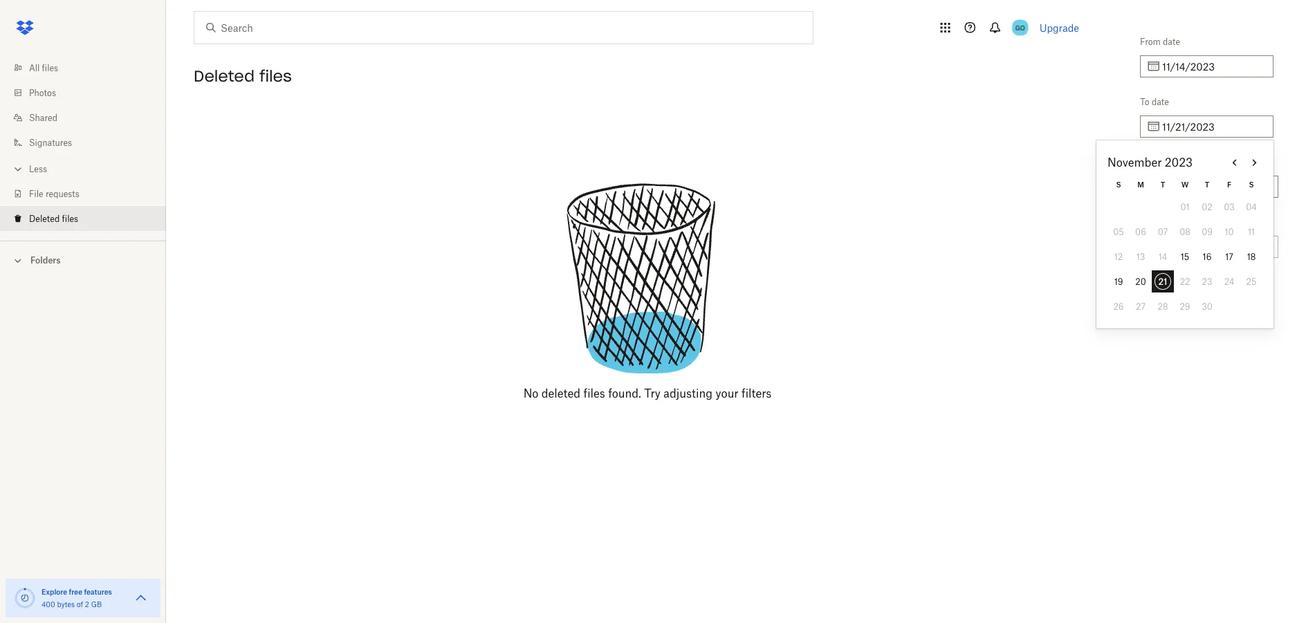 Task type: describe. For each thing, give the bounding box(es) containing it.
02 button
[[1196, 196, 1218, 218]]

deleted
[[542, 387, 581, 400]]

22 button
[[1174, 271, 1196, 293]]

folders button
[[0, 250, 166, 270]]

12 button
[[1108, 246, 1130, 268]]

20
[[1136, 276, 1146, 287]]

w
[[1182, 180, 1189, 189]]

m
[[1138, 180, 1144, 189]]

file requests link
[[11, 181, 166, 206]]

folders
[[30, 255, 61, 266]]

10 button
[[1218, 221, 1241, 243]]

11
[[1248, 227, 1255, 237]]

23
[[1202, 276, 1213, 287]]

no
[[524, 387, 539, 400]]

13 button
[[1130, 246, 1152, 268]]

14 button
[[1152, 246, 1174, 268]]

15
[[1181, 252, 1190, 262]]

29 button
[[1174, 295, 1196, 318]]

16 button
[[1196, 246, 1218, 268]]

date for from date
[[1163, 36, 1180, 47]]

18
[[1247, 252, 1256, 262]]

photos link
[[11, 80, 166, 105]]

date for to date
[[1152, 97, 1169, 107]]

in
[[1140, 217, 1148, 227]]

explore
[[42, 588, 67, 596]]

requests
[[46, 189, 79, 199]]

16
[[1203, 252, 1212, 262]]

found.
[[608, 387, 641, 400]]

From date text field
[[1162, 59, 1265, 74]]

less image
[[11, 162, 25, 176]]

400
[[42, 600, 55, 609]]

to date
[[1140, 97, 1169, 107]]

try
[[644, 387, 661, 400]]

08
[[1180, 227, 1191, 237]]

quota usage element
[[14, 587, 36, 610]]

10
[[1225, 227, 1234, 237]]

25 button
[[1241, 271, 1263, 293]]

08 button
[[1174, 221, 1196, 243]]

2 t from the left
[[1205, 180, 1210, 189]]

28 button
[[1152, 295, 1174, 318]]

07 button
[[1152, 221, 1174, 243]]

signatures link
[[11, 130, 166, 155]]

deleted inside list item
[[29, 213, 60, 224]]

15 button
[[1174, 246, 1196, 268]]

deleted by
[[1140, 157, 1183, 167]]

gb
[[91, 600, 102, 609]]

01 button
[[1174, 196, 1196, 218]]

12
[[1115, 252, 1123, 262]]

files inside all files 'link'
[[42, 63, 58, 73]]

from
[[1140, 36, 1161, 47]]

06 button
[[1130, 221, 1152, 243]]

features
[[84, 588, 112, 596]]

all
[[29, 63, 40, 73]]

20 button
[[1130, 271, 1152, 293]]

23 button
[[1196, 271, 1218, 293]]

2023
[[1165, 156, 1193, 169]]

07
[[1158, 227, 1168, 237]]

free
[[69, 588, 82, 596]]

09 button
[[1196, 221, 1218, 243]]

upgrade
[[1040, 22, 1079, 34]]

21 button
[[1152, 271, 1174, 293]]

list containing all files
[[0, 47, 166, 241]]

adjusting
[[664, 387, 713, 400]]

file
[[29, 189, 43, 199]]

13
[[1137, 252, 1145, 262]]

bytes
[[57, 600, 75, 609]]



Task type: locate. For each thing, give the bounding box(es) containing it.
less
[[29, 164, 47, 174]]

filters
[[742, 387, 772, 400]]

2 horizontal spatial deleted
[[1140, 157, 1171, 167]]

1 vertical spatial date
[[1152, 97, 1169, 107]]

s left m
[[1116, 180, 1121, 189]]

0 vertical spatial date
[[1163, 36, 1180, 47]]

dropbox image
[[11, 14, 39, 42]]

0 horizontal spatial s
[[1116, 180, 1121, 189]]

19 button
[[1108, 271, 1130, 293]]

0 horizontal spatial deleted files
[[29, 213, 78, 224]]

shared
[[29, 112, 57, 123]]

To date text field
[[1162, 119, 1265, 134]]

from date
[[1140, 36, 1180, 47]]

shared link
[[11, 105, 166, 130]]

upgrade link
[[1040, 22, 1079, 34]]

24 button
[[1218, 271, 1241, 293]]

26 button
[[1108, 295, 1130, 318]]

24
[[1224, 276, 1235, 287]]

25
[[1247, 276, 1257, 287]]

date
[[1163, 36, 1180, 47], [1152, 97, 1169, 107]]

04 button
[[1241, 196, 1263, 218]]

30 button
[[1196, 295, 1218, 318]]

deleted files inside list item
[[29, 213, 78, 224]]

1 horizontal spatial s
[[1249, 180, 1254, 189]]

22
[[1180, 276, 1190, 287]]

03
[[1224, 202, 1235, 212]]

0 vertical spatial deleted files
[[194, 66, 292, 86]]

f
[[1227, 180, 1232, 189]]

date right to
[[1152, 97, 1169, 107]]

deleted files list item
[[0, 206, 166, 231]]

1 vertical spatial deleted files
[[29, 213, 78, 224]]

17 button
[[1218, 246, 1241, 268]]

t left f
[[1205, 180, 1210, 189]]

02
[[1202, 202, 1213, 212]]

no deleted files found. try adjusting your filters
[[524, 387, 772, 400]]

all files link
[[11, 55, 166, 80]]

1 horizontal spatial deleted files
[[194, 66, 292, 86]]

2 s from the left
[[1249, 180, 1254, 189]]

2
[[85, 600, 89, 609]]

list
[[0, 47, 166, 241]]

of
[[77, 600, 83, 609]]

to
[[1140, 97, 1150, 107]]

s right f
[[1249, 180, 1254, 189]]

28
[[1158, 301, 1168, 312]]

19
[[1114, 276, 1123, 287]]

27
[[1136, 301, 1146, 312]]

05 button
[[1108, 221, 1130, 243]]

03 button
[[1218, 196, 1241, 218]]

1 s from the left
[[1116, 180, 1121, 189]]

photos
[[29, 88, 56, 98]]

27 button
[[1130, 295, 1152, 318]]

1 t from the left
[[1161, 180, 1165, 189]]

deleted files
[[194, 66, 292, 86], [29, 213, 78, 224]]

18 button
[[1241, 246, 1263, 268]]

0 vertical spatial deleted
[[194, 66, 255, 86]]

11 button
[[1241, 221, 1263, 243]]

file requests
[[29, 189, 79, 199]]

29
[[1180, 301, 1190, 312]]

26
[[1114, 301, 1124, 312]]

2 vertical spatial deleted
[[29, 213, 60, 224]]

files
[[42, 63, 58, 73], [259, 66, 292, 86], [62, 213, 78, 224], [584, 387, 605, 400]]

explore free features 400 bytes of 2 gb
[[42, 588, 112, 609]]

date right from
[[1163, 36, 1180, 47]]

21
[[1159, 276, 1168, 287]]

1 vertical spatial deleted
[[1140, 157, 1171, 167]]

14
[[1159, 252, 1167, 262]]

deleted files link
[[11, 206, 166, 231]]

files inside deleted files link
[[62, 213, 78, 224]]

your
[[716, 387, 739, 400]]

all files
[[29, 63, 58, 73]]

04
[[1246, 202, 1257, 212]]

1 horizontal spatial t
[[1205, 180, 1210, 189]]

signatures
[[29, 137, 72, 148]]

06
[[1135, 227, 1146, 237]]

by
[[1173, 157, 1183, 167]]

1 horizontal spatial deleted
[[194, 66, 255, 86]]

09
[[1202, 227, 1213, 237]]

30
[[1202, 301, 1213, 312]]

in folder
[[1140, 217, 1173, 227]]

17
[[1226, 252, 1234, 262]]

01
[[1181, 202, 1190, 212]]

s
[[1116, 180, 1121, 189], [1249, 180, 1254, 189]]

deleted
[[194, 66, 255, 86], [1140, 157, 1171, 167], [29, 213, 60, 224]]

0 horizontal spatial t
[[1161, 180, 1165, 189]]

0 horizontal spatial deleted
[[29, 213, 60, 224]]

05
[[1113, 227, 1124, 237]]

november 2023
[[1108, 156, 1193, 169]]

folder
[[1150, 217, 1173, 227]]

t left w
[[1161, 180, 1165, 189]]



Task type: vqa. For each thing, say whether or not it's contained in the screenshot.
17 button
yes



